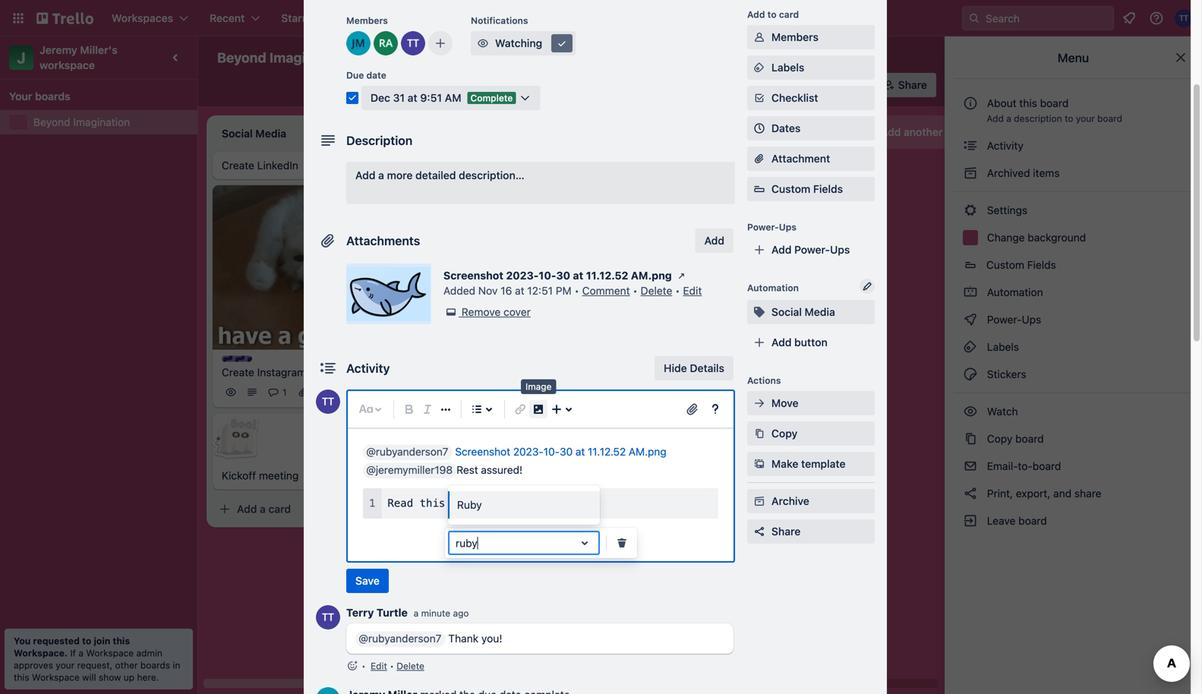Task type: describe. For each thing, give the bounding box(es) containing it.
sm image for make template link
[[752, 456, 767, 472]]

this inside about this board add a description to your board
[[1020, 97, 1037, 109]]

0 vertical spatial ruby anderson (rubyanderson7) image
[[374, 31, 398, 55]]

sm image for stickers link on the right of page
[[963, 367, 978, 382]]

custom fields button for add to card
[[747, 182, 875, 197]]

mark due date as complete image
[[346, 92, 358, 104]]

if
[[70, 648, 76, 658]]

dates button
[[747, 116, 875, 141]]

more
[[387, 169, 413, 182]]

this inside 'if a workspace admin approves your request, other boards in this workspace will show up here.'
[[14, 672, 29, 683]]

list
[[946, 126, 961, 138]]

beyond inside board name text field
[[217, 49, 266, 66]]

more formatting image
[[437, 400, 455, 418]]

@rubyanderson7 for @rubyanderson7 screenshot 2023-10-30 at 11.12.52 am.png @jeremymiller198 rest assured!
[[366, 445, 448, 458]]

dates
[[772, 122, 801, 134]]

edit • delete
[[371, 661, 424, 671]]

power-ups link
[[954, 308, 1193, 332]]

leave board
[[984, 515, 1047, 527]]

add inside about this board add a description to your board
[[987, 113, 1004, 124]]

0 vertical spatial 11.12.52
[[586, 269, 628, 282]]

1 vertical spatial edit link
[[371, 661, 387, 671]]

0 vertical spatial am.png
[[631, 269, 672, 282]]

create for create instagram
[[222, 366, 254, 379]]

fields for menu
[[1027, 259, 1056, 271]]

sm image for leave board link at the right bottom of the page
[[963, 513, 978, 529]]

image tooltip
[[521, 379, 556, 394]]

1 horizontal spatial add a card button
[[428, 400, 598, 424]]

16
[[501, 284, 512, 297]]

1 horizontal spatial labels
[[984, 341, 1019, 353]]

screenshot 2023-10-30 at 11.12.52 am.png
[[444, 269, 672, 282]]

nov
[[478, 284, 498, 297]]

2 horizontal spatial ups
[[1022, 313, 1041, 326]]

1 horizontal spatial ruby anderson (rubyanderson7) image
[[598, 368, 617, 386]]

create instagram link
[[222, 365, 398, 380]]

pm
[[556, 284, 572, 297]]

Board name text field
[[210, 46, 354, 70]]

1 horizontal spatial delete
[[641, 284, 672, 297]]

am.png inside @rubyanderson7 screenshot 2023-10-30 at 11.12.52 am.png @jeremymiller198 rest assured!
[[629, 445, 667, 458]]

copy board
[[984, 433, 1044, 445]]

custom for menu
[[987, 259, 1025, 271]]

kickoff meeting link
[[222, 468, 398, 484]]

0 vertical spatial to
[[768, 9, 777, 20]]

add a more detailed description…
[[355, 169, 525, 182]]

0 vertical spatial 2023-
[[506, 269, 539, 282]]

email-to-board
[[984, 460, 1061, 472]]

fields for add to card
[[813, 183, 843, 195]]

stickers
[[984, 368, 1027, 381]]

thoughts thinking
[[437, 159, 494, 181]]

workspace.
[[14, 648, 68, 658]]

actions
[[747, 375, 781, 386]]

•
[[390, 661, 394, 671]]

jeremy
[[39, 44, 77, 56]]

members inside members link
[[772, 31, 819, 43]]

create linkedin
[[222, 159, 298, 172]]

turtle
[[377, 606, 408, 619]]

a left more
[[378, 169, 384, 182]]

0 vertical spatial 30
[[556, 269, 570, 282]]

add a more detailed description… link
[[346, 162, 735, 204]]

about this board add a description to your board
[[987, 97, 1123, 124]]

create linkedin link
[[222, 158, 398, 173]]

card for add a card button to the bottom
[[269, 503, 291, 515]]

beyond imagination inside board name text field
[[217, 49, 347, 66]]

back to home image
[[36, 6, 93, 30]]

1 horizontal spatial labels link
[[954, 335, 1193, 359]]

menu
[[1058, 51, 1089, 65]]

visible
[[471, 51, 503, 64]]

0 horizontal spatial imagination
[[73, 116, 130, 128]]

add button
[[695, 229, 734, 253]]

image
[[526, 381, 552, 392]]

0 horizontal spatial labels
[[772, 61, 805, 74]]

board inside "link"
[[1016, 433, 1044, 445]]

boards inside 'if a workspace admin approves your request, other boards in this workspace will show up here.'
[[140, 660, 170, 671]]

0 horizontal spatial delete link
[[397, 661, 424, 671]]

add a card for add a card button to the bottom
[[237, 503, 291, 515]]

description
[[1014, 113, 1062, 124]]

sm image for the social media button
[[752, 305, 767, 320]]

sm image for activity 'link'
[[963, 138, 978, 153]]

workspace visible button
[[385, 46, 512, 70]]

sm image for copy board "link"
[[963, 431, 978, 447]]

minute
[[421, 608, 450, 619]]

31
[[393, 92, 405, 104]]

0 horizontal spatial labels link
[[747, 55, 875, 80]]

button
[[795, 336, 828, 349]]

add power-ups
[[772, 243, 850, 256]]

your inside about this board add a description to your board
[[1076, 113, 1095, 124]]

watching button
[[471, 31, 576, 55]]

members link
[[747, 25, 875, 49]]

details
[[690, 362, 725, 374]]

a minute ago link
[[414, 608, 469, 619]]

due date
[[346, 70, 386, 81]]

create button
[[441, 6, 492, 30]]

sm image for email-to-board link
[[963, 459, 978, 474]]

edit for edit • delete
[[371, 661, 387, 671]]

thinking
[[437, 168, 479, 181]]

read
[[388, 497, 413, 510]]

sm image for copy link
[[752, 426, 767, 441]]

social media button
[[747, 300, 875, 324]]

@jeremymiller198
[[366, 464, 453, 476]]

leave
[[987, 515, 1016, 527]]

terry turtle (terryturtle) image right open information menu icon
[[1175, 9, 1193, 27]]

a down the kickoff meeting
[[260, 503, 266, 515]]

to-
[[1018, 460, 1033, 472]]

0 vertical spatial ups
[[779, 222, 797, 232]]

0 notifications image
[[1120, 9, 1138, 27]]

sm image for checklist link
[[752, 90, 767, 106]]

stickers link
[[954, 362, 1193, 387]]

miller's
[[80, 44, 118, 56]]

change
[[987, 231, 1025, 244]]

ups inside "link"
[[830, 243, 850, 256]]

filters
[[765, 79, 796, 91]]

0 horizontal spatial jeremy miller (jeremymiller198) image
[[346, 31, 371, 55]]

lists image
[[468, 400, 486, 418]]

add button
[[772, 336, 828, 349]]

board up print, export, and share
[[1033, 460, 1061, 472]]

0 vertical spatial card
[[779, 9, 799, 20]]

0 vertical spatial terry turtle (terryturtle) image
[[401, 31, 425, 55]]

other
[[115, 660, 138, 671]]

star or unstar board image
[[363, 52, 376, 64]]

sm image for move link
[[752, 396, 767, 411]]

0 vertical spatial editor toolbar toolbar
[[354, 397, 728, 422]]

1 horizontal spatial jeremy miller (jeremymiller198) image
[[577, 368, 595, 386]]

sm image for watch link
[[963, 404, 978, 419]]

0 horizontal spatial boards
[[35, 90, 70, 103]]

2023- inside @rubyanderson7 screenshot 2023-10-30 at 11.12.52 am.png @jeremymiller198 rest assured!
[[513, 445, 544, 458]]

print, export, and share link
[[954, 482, 1193, 506]]

a inside about this board add a description to your board
[[1007, 113, 1012, 124]]

@rubyanderson7 thank you!
[[359, 632, 502, 645]]

checklist
[[772, 92, 818, 104]]

custom for add to card
[[772, 183, 811, 195]]

dec
[[371, 92, 390, 104]]

make
[[772, 458, 799, 470]]

0 horizontal spatial share button
[[747, 519, 875, 544]]

0 vertical spatial power-
[[747, 222, 779, 232]]

to inside the you requested to join this workspace.
[[82, 636, 91, 646]]

ago
[[453, 608, 469, 619]]

admin
[[136, 648, 162, 658]]

dec 31 at 9:51 am
[[371, 92, 461, 104]]

attachment button
[[747, 147, 875, 171]]

up
[[124, 672, 134, 683]]

board link
[[515, 46, 580, 70]]

added nov 16 at 12:51 pm
[[444, 284, 572, 297]]

print,
[[987, 487, 1013, 500]]

0 vertical spatial share
[[898, 79, 927, 91]]

add to card
[[747, 9, 799, 20]]

settings
[[984, 204, 1028, 216]]

Select language text field
[[456, 537, 480, 549]]

open help dialog image
[[706, 400, 725, 418]]

a right more formatting icon
[[476, 406, 481, 418]]

change background link
[[954, 226, 1193, 250]]

terry turtle (terryturtle) image left jeremy miller (jeremymiller198) icon
[[362, 383, 380, 402]]

0 vertical spatial delete link
[[641, 284, 672, 297]]

0 vertical spatial 10-
[[539, 269, 556, 282]]

to inside about this board add a description to your board
[[1065, 113, 1074, 124]]

remove image
[[613, 534, 631, 552]]

activity inside 'link'
[[984, 139, 1024, 152]]

filters button
[[742, 73, 800, 97]]

edit for edit
[[683, 284, 702, 297]]

email-to-board link
[[954, 454, 1193, 478]]

watch link
[[954, 399, 1193, 424]]

1 horizontal spatial terry turtle (terryturtle) image
[[556, 368, 574, 386]]

0 vertical spatial share button
[[877, 73, 936, 97]]

2 vertical spatial power-
[[987, 313, 1022, 326]]

detailed
[[416, 169, 456, 182]]

your
[[9, 90, 32, 103]]

create instagram
[[222, 366, 306, 379]]

0 horizontal spatial beyond imagination
[[33, 116, 130, 128]]

sm image for remove cover link
[[444, 305, 459, 320]]

about
[[987, 97, 1017, 109]]

sm image inside watching button
[[554, 36, 570, 51]]

30 inside @rubyanderson7 screenshot 2023-10-30 at 11.12.52 am.png @jeremymiller198 rest assured!
[[560, 445, 573, 458]]



Task type: locate. For each thing, give the bounding box(es) containing it.
2 horizontal spatial jeremy miller (jeremymiller198) image
[[831, 74, 853, 96]]

custom fields for add to card
[[772, 183, 843, 195]]

0 horizontal spatial your
[[56, 660, 75, 671]]

1 vertical spatial terry turtle (terryturtle) image
[[556, 368, 574, 386]]

open image
[[576, 534, 594, 552]]

add a card down the kickoff meeting
[[237, 503, 291, 515]]

cover
[[504, 306, 531, 318]]

1 vertical spatial editor toolbar toolbar
[[445, 485, 637, 569]]

screenshot up rest
[[455, 445, 510, 458]]

beyond imagination link
[[33, 115, 188, 130]]

terry turtle (terryturtle) image right filters in the top right of the page
[[812, 74, 833, 96]]

this
[[1020, 97, 1037, 109], [420, 497, 445, 510], [113, 636, 130, 646], [14, 672, 29, 683]]

members up the star or unstar board image
[[346, 15, 388, 26]]

this inside main content area, start typing to enter text. text box
[[420, 497, 445, 510]]

you requested to join this workspace.
[[14, 636, 130, 658]]

terry turtle (terryturtle) image
[[1175, 9, 1193, 27], [812, 74, 833, 96], [362, 383, 380, 402], [316, 390, 340, 414], [316, 605, 340, 630]]

a inside terry turtle a minute ago
[[414, 608, 419, 619]]

2 horizontal spatial power-
[[987, 313, 1022, 326]]

Mark due date as complete checkbox
[[346, 92, 358, 104]]

social media
[[772, 306, 835, 318]]

sm image for members link
[[752, 30, 767, 45]]

0 vertical spatial screenshot
[[444, 269, 504, 282]]

beyond imagination up due
[[217, 49, 347, 66]]

add a card button down kickoff meeting 'link'
[[213, 497, 383, 522]]

2 horizontal spatial workspace
[[412, 51, 468, 64]]

save button
[[346, 569, 389, 593]]

power-ups up stickers
[[984, 313, 1044, 326]]

ruby anderson (rubyanderson7) image up the date
[[374, 31, 398, 55]]

delete link
[[641, 284, 672, 297], [397, 661, 424, 671]]

sm image inside watch link
[[963, 404, 978, 419]]

edit left '•'
[[371, 661, 387, 671]]

create down color: purple, title: none image
[[222, 366, 254, 379]]

2 horizontal spatial to
[[1065, 113, 1074, 124]]

add members to card image
[[434, 36, 447, 51]]

power- inside "link"
[[795, 243, 830, 256]]

1 vertical spatial edit
[[371, 661, 387, 671]]

12:51
[[527, 284, 553, 297]]

10- down image
[[544, 445, 560, 458]]

archived items link
[[954, 161, 1193, 185]]

color: purple, title: none image
[[222, 356, 252, 362]]

1
[[283, 387, 287, 398], [313, 387, 317, 398]]

show
[[99, 672, 121, 683]]

this inside the you requested to join this workspace.
[[113, 636, 130, 646]]

your down the if
[[56, 660, 75, 671]]

edit
[[683, 284, 702, 297], [371, 661, 387, 671]]

1 vertical spatial 11.12.52
[[588, 445, 626, 458]]

move
[[772, 397, 799, 409]]

activity up jeremy miller (jeremymiller198) icon
[[346, 361, 390, 376]]

workspace inside button
[[412, 51, 468, 64]]

share
[[1075, 487, 1102, 500]]

1 vertical spatial custom
[[987, 259, 1025, 271]]

0 horizontal spatial workspace
[[32, 672, 80, 683]]

custom fields button for menu
[[954, 253, 1193, 277]]

workspace
[[412, 51, 468, 64], [86, 648, 134, 658], [32, 672, 80, 683]]

1 horizontal spatial automation
[[984, 286, 1043, 298]]

join
[[94, 636, 110, 646]]

edit down add button
[[683, 284, 702, 297]]

jeremy miller (jeremymiller198) image right image
[[577, 368, 595, 386]]

0 horizontal spatial to
[[82, 636, 91, 646]]

0 horizontal spatial edit
[[371, 661, 387, 671]]

1 vertical spatial am.png
[[629, 445, 667, 458]]

archive
[[772, 495, 810, 507]]

a right the if
[[79, 648, 84, 658]]

requested
[[33, 636, 80, 646]]

sm image inside leave board link
[[963, 513, 978, 529]]

description
[[346, 133, 413, 148]]

labels up filters in the top right of the page
[[772, 61, 805, 74]]

board up to-
[[1016, 433, 1044, 445]]

edit link down add button
[[683, 284, 702, 297]]

members
[[346, 15, 388, 26], [772, 31, 819, 43]]

0 vertical spatial members
[[346, 15, 388, 26]]

copy up make
[[772, 427, 798, 440]]

imagination down your boards with 1 items element
[[73, 116, 130, 128]]

0 vertical spatial beyond imagination
[[217, 49, 347, 66]]

meeting
[[259, 470, 299, 482]]

ruby
[[457, 499, 482, 511]]

activity up archived
[[984, 139, 1024, 152]]

1 vertical spatial ruby anderson (rubyanderson7) image
[[851, 74, 872, 96]]

copy for copy
[[772, 427, 798, 440]]

@rubyanderson7 inside @rubyanderson7 screenshot 2023-10-30 at 11.12.52 am.png @jeremymiller198 rest assured!
[[366, 445, 448, 458]]

jeremy miller (jeremymiller198) image
[[383, 383, 401, 402]]

1 horizontal spatial boards
[[140, 660, 170, 671]]

terry
[[346, 606, 374, 619]]

1 vertical spatial power-
[[795, 243, 830, 256]]

card down meeting
[[269, 503, 291, 515]]

1 horizontal spatial add a card
[[453, 406, 507, 418]]

0 vertical spatial beyond
[[217, 49, 266, 66]]

this right read
[[420, 497, 445, 510]]

sm image
[[475, 36, 491, 51], [963, 166, 978, 181], [963, 203, 978, 218], [963, 285, 978, 300], [444, 305, 459, 320], [963, 312, 978, 327], [963, 339, 978, 355], [963, 367, 978, 382], [752, 396, 767, 411], [963, 404, 978, 419], [752, 426, 767, 441], [752, 456, 767, 472], [963, 459, 978, 474], [752, 494, 767, 509], [963, 513, 978, 529]]

share button down archive 'link'
[[747, 519, 875, 544]]

power-ups inside power-ups link
[[984, 313, 1044, 326]]

another
[[904, 126, 943, 138]]

leave board link
[[954, 509, 1193, 533]]

at inside @rubyanderson7 screenshot 2023-10-30 at 11.12.52 am.png @jeremymiller198 rest assured!
[[576, 445, 585, 458]]

watching
[[495, 37, 542, 49]]

sm image inside members link
[[752, 30, 767, 45]]

workspace down join
[[86, 648, 134, 658]]

ruby anderson (rubyanderson7) image left hide
[[598, 368, 617, 386]]

0 vertical spatial add a card
[[453, 406, 507, 418]]

imagination up due
[[269, 49, 347, 66]]

thank
[[448, 632, 479, 645]]

1 down "instagram"
[[283, 387, 287, 398]]

2 1 from the left
[[313, 387, 317, 398]]

sm image
[[752, 30, 767, 45], [554, 36, 570, 51], [752, 60, 767, 75], [651, 73, 672, 94], [752, 90, 767, 106], [963, 138, 978, 153], [674, 268, 689, 283], [752, 305, 767, 320], [963, 431, 978, 447], [963, 486, 978, 501]]

sm image inside archived items link
[[963, 166, 978, 181]]

kickoff meeting
[[222, 470, 299, 482]]

1 horizontal spatial activity
[[984, 139, 1024, 152]]

a
[[1007, 113, 1012, 124], [378, 169, 384, 182], [476, 406, 481, 418], [260, 503, 266, 515], [414, 608, 419, 619], [79, 648, 84, 658]]

0 horizontal spatial delete
[[397, 661, 424, 671]]

labels up stickers
[[984, 341, 1019, 353]]

0 horizontal spatial add a card
[[237, 503, 291, 515]]

editor toolbar toolbar down assured!
[[445, 485, 637, 569]]

create inside button
[[450, 12, 483, 24]]

1 vertical spatial your
[[56, 660, 75, 671]]

fields down change background
[[1027, 259, 1056, 271]]

fields
[[813, 183, 843, 195], [1027, 259, 1056, 271]]

automation link
[[954, 280, 1193, 305]]

your boards with 1 items element
[[9, 87, 181, 106]]

add another list button
[[854, 115, 1060, 149]]

0 horizontal spatial members
[[346, 15, 388, 26]]

1 vertical spatial ups
[[830, 243, 850, 256]]

boards down admin
[[140, 660, 170, 671]]

sm image for labels link to the left
[[752, 60, 767, 75]]

ups
[[779, 222, 797, 232], [830, 243, 850, 256], [1022, 313, 1041, 326]]

board up activity 'link'
[[1098, 113, 1123, 124]]

sm image inside labels link
[[963, 339, 978, 355]]

terry turtle (terryturtle) image left add members to card image
[[401, 31, 425, 55]]

to up members link
[[768, 9, 777, 20]]

archived items
[[984, 167, 1060, 179]]

0 horizontal spatial add a card button
[[213, 497, 383, 522]]

0 vertical spatial your
[[1076, 113, 1095, 124]]

@rubyanderson7 up @jeremymiller198
[[366, 445, 448, 458]]

in
[[173, 660, 180, 671]]

background
[[1028, 231, 1086, 244]]

workspace visible
[[412, 51, 503, 64]]

automation up 'social'
[[747, 283, 799, 293]]

custom fields for menu
[[987, 259, 1056, 271]]

power-
[[747, 222, 779, 232], [795, 243, 830, 256], [987, 313, 1022, 326]]

screenshot 2023-10-30 at 11.12.52 am.png link
[[455, 445, 667, 458]]

board up description
[[1040, 97, 1069, 109]]

create from template… image
[[820, 166, 832, 178]]

board
[[541, 51, 571, 64]]

11.12.52 inside @rubyanderson7 screenshot 2023-10-30 at 11.12.52 am.png @jeremymiller198 rest assured!
[[588, 445, 626, 458]]

custom down "attachment" on the right top of the page
[[772, 183, 811, 195]]

1 horizontal spatial ups
[[830, 243, 850, 256]]

jeremy miller's workspace
[[39, 44, 120, 71]]

ups up "add power-ups"
[[779, 222, 797, 232]]

your up activity 'link'
[[1076, 113, 1095, 124]]

1 vertical spatial labels
[[984, 341, 1019, 353]]

comment link
[[582, 284, 630, 297]]

imagination
[[269, 49, 347, 66], [73, 116, 130, 128]]

Main content area, start typing to enter text. text field
[[363, 443, 718, 546]]

1 vertical spatial to
[[1065, 113, 1074, 124]]

1 horizontal spatial share
[[898, 79, 927, 91]]

terry turtle (terryturtle) image left terry
[[316, 605, 340, 630]]

0 horizontal spatial terry turtle (terryturtle) image
[[401, 31, 425, 55]]

workspace down approves
[[32, 672, 80, 683]]

delete right '•'
[[397, 661, 424, 671]]

copy for copy board
[[987, 433, 1013, 445]]

this down approves
[[14, 672, 29, 683]]

terry turtle (terryturtle) image right image
[[556, 368, 574, 386]]

create up workspace visible
[[450, 12, 483, 24]]

create for create linkedin
[[222, 159, 254, 172]]

a down about
[[1007, 113, 1012, 124]]

sm image inside make template link
[[752, 456, 767, 472]]

2023- up added nov 16 at 12:51 pm
[[506, 269, 539, 282]]

editor toolbar toolbar
[[354, 397, 728, 422], [445, 485, 637, 569]]

2 vertical spatial workspace
[[32, 672, 80, 683]]

2 vertical spatial ups
[[1022, 313, 1041, 326]]

board down export,
[[1019, 515, 1047, 527]]

1 horizontal spatial beyond imagination
[[217, 49, 347, 66]]

automation
[[747, 283, 799, 293], [984, 286, 1043, 298]]

ruby anderson (rubyanderson7) image up dates button
[[851, 74, 872, 96]]

attachment
[[772, 152, 830, 165]]

sm image for settings link
[[963, 203, 978, 218]]

0 horizontal spatial beyond
[[33, 116, 70, 128]]

hide details
[[664, 362, 725, 374]]

sm image for power-ups link
[[963, 312, 978, 327]]

0 vertical spatial edit link
[[683, 284, 702, 297]]

jeremy miller (jeremymiller198) image right checklist
[[831, 74, 853, 96]]

1 vertical spatial share
[[772, 525, 801, 538]]

make template
[[772, 458, 846, 470]]

0 horizontal spatial 1
[[283, 387, 287, 398]]

ups up media
[[830, 243, 850, 256]]

1 1 from the left
[[283, 387, 287, 398]]

0 vertical spatial edit
[[683, 284, 702, 297]]

@rubyanderson7 down terry turtle a minute ago
[[359, 632, 442, 645]]

power- up the social media button
[[795, 243, 830, 256]]

sm image inside move link
[[752, 396, 767, 411]]

screenshot up 'added'
[[444, 269, 504, 282]]

remove
[[462, 306, 501, 318]]

add another list
[[881, 126, 961, 138]]

sm image inside watching button
[[475, 36, 491, 51]]

screenshot
[[444, 269, 504, 282], [455, 445, 510, 458]]

jeremy miller (jeremymiller198) image up due
[[346, 31, 371, 55]]

card left image
[[484, 406, 507, 418]]

editor toolbar toolbar down image tooltip
[[354, 397, 728, 422]]

delete right comment 'link'
[[641, 284, 672, 297]]

0 vertical spatial custom fields button
[[747, 182, 875, 197]]

1 horizontal spatial edit link
[[683, 284, 702, 297]]

1 vertical spatial add a card
[[237, 503, 291, 515]]

add inside "link"
[[772, 243, 792, 256]]

beyond imagination down your boards with 1 items element
[[33, 116, 130, 128]]

ups down 'automation' link at the top right
[[1022, 313, 1041, 326]]

10- inside @rubyanderson7 screenshot 2023-10-30 at 11.12.52 am.png @jeremymiller198 rest assured!
[[544, 445, 560, 458]]

30
[[556, 269, 570, 282], [560, 445, 573, 458]]

sm image for archive 'link'
[[752, 494, 767, 509]]

copy inside "link"
[[987, 433, 1013, 445]]

1 vertical spatial beyond
[[33, 116, 70, 128]]

will
[[82, 672, 96, 683]]

0 horizontal spatial card
[[269, 503, 291, 515]]

add a card button down image tooltip
[[428, 400, 598, 424]]

your inside 'if a workspace admin approves your request, other boards in this workspace will show up here.'
[[56, 660, 75, 671]]

sm image inside checklist link
[[752, 90, 767, 106]]

0 vertical spatial create
[[450, 12, 483, 24]]

template
[[801, 458, 846, 470]]

1 horizontal spatial to
[[768, 9, 777, 20]]

1 horizontal spatial imagination
[[269, 49, 347, 66]]

0 horizontal spatial share
[[772, 525, 801, 538]]

editor toolbar toolbar containing ruby
[[445, 485, 637, 569]]

card
[[779, 9, 799, 20], [484, 406, 507, 418], [269, 503, 291, 515]]

imagination inside board name text field
[[269, 49, 347, 66]]

add a card
[[453, 406, 507, 418], [237, 503, 291, 515]]

move link
[[747, 391, 875, 415]]

custom down change
[[987, 259, 1025, 271]]

0 vertical spatial custom fields
[[772, 183, 843, 195]]

9:51
[[420, 92, 442, 104]]

edit link left '•'
[[371, 661, 387, 671]]

watch
[[984, 405, 1021, 418]]

complete
[[471, 93, 513, 103]]

0 vertical spatial boards
[[35, 90, 70, 103]]

custom fields down create from template… icon
[[772, 183, 843, 195]]

sm image inside email-to-board link
[[963, 459, 978, 474]]

open information menu image
[[1149, 11, 1164, 26]]

please
[[452, 497, 490, 510]]

delete link right comment 'link'
[[641, 284, 672, 297]]

workspace down add members to card image
[[412, 51, 468, 64]]

copy up email-
[[987, 433, 1013, 445]]

sm image for right labels link
[[963, 339, 978, 355]]

2 vertical spatial jeremy miller (jeremymiller198) image
[[577, 368, 595, 386]]

0 vertical spatial delete
[[641, 284, 672, 297]]

1 vertical spatial share button
[[747, 519, 875, 544]]

power- right add button
[[747, 222, 779, 232]]

add a card left image
[[453, 406, 507, 418]]

10- up "12:51"
[[539, 269, 556, 282]]

sm image inside 'automation' link
[[963, 285, 978, 300]]

1 horizontal spatial fields
[[1027, 259, 1056, 271]]

custom fields down change background
[[987, 259, 1056, 271]]

make template link
[[747, 452, 875, 476]]

0 vertical spatial @rubyanderson7
[[366, 445, 448, 458]]

print, export, and share
[[984, 487, 1102, 500]]

1 vertical spatial delete link
[[397, 661, 424, 671]]

delete link right '•'
[[397, 661, 424, 671]]

sm image for archived items link
[[963, 166, 978, 181]]

create for create
[[450, 12, 483, 24]]

search image
[[968, 12, 981, 24]]

1 vertical spatial members
[[772, 31, 819, 43]]

create from template… image
[[389, 503, 401, 515]]

share down archive
[[772, 525, 801, 538]]

11.12.52
[[586, 269, 628, 282], [588, 445, 626, 458]]

1 horizontal spatial workspace
[[86, 648, 134, 658]]

a inside 'if a workspace admin approves your request, other boards in this workspace will show up here.'
[[79, 648, 84, 658]]

archived
[[987, 167, 1030, 179]]

sm image for print, export, and share link
[[963, 486, 978, 501]]

0 vertical spatial power-ups
[[747, 222, 797, 232]]

1 horizontal spatial edit
[[683, 284, 702, 297]]

1 vertical spatial 30
[[560, 445, 573, 458]]

at
[[408, 92, 417, 104], [573, 269, 583, 282], [515, 284, 524, 297], [576, 445, 585, 458]]

0 horizontal spatial ruby anderson (rubyanderson7) image
[[374, 31, 398, 55]]

2023- up assured!
[[513, 445, 544, 458]]

power-ups
[[747, 222, 797, 232], [984, 313, 1044, 326]]

card for add a card button to the right
[[484, 406, 507, 418]]

instagram
[[257, 366, 306, 379]]

boards
[[35, 90, 70, 103], [140, 660, 170, 671]]

power-ups up "add power-ups"
[[747, 222, 797, 232]]

attach and insert link image
[[685, 402, 700, 417]]

am.png
[[631, 269, 672, 282], [629, 445, 667, 458]]

terry turtle a minute ago
[[346, 606, 469, 619]]

sm image for watching button
[[475, 36, 491, 51]]

1 horizontal spatial your
[[1076, 113, 1095, 124]]

sm image inside stickers link
[[963, 367, 978, 382]]

Search field
[[981, 7, 1113, 30]]

share up add another list
[[898, 79, 927, 91]]

share button up add another list
[[877, 73, 936, 97]]

@rubyanderson7 for @rubyanderson7 thank you!
[[359, 632, 442, 645]]

primary element
[[0, 0, 1202, 36]]

1 horizontal spatial card
[[484, 406, 507, 418]]

delete
[[641, 284, 672, 297], [397, 661, 424, 671]]

0 horizontal spatial automation
[[747, 283, 799, 293]]

this right join
[[113, 636, 130, 646]]

ruby anderson (rubyanderson7) image
[[374, 31, 398, 55], [851, 74, 872, 96], [598, 368, 617, 386]]

image image
[[529, 400, 548, 418]]

sm image inside labels link
[[752, 60, 767, 75]]

terry turtle (terryturtle) image
[[401, 31, 425, 55], [556, 368, 574, 386]]

sm image for 'automation' link at the top right
[[963, 285, 978, 300]]

jeremy miller (jeremymiller198) image
[[346, 31, 371, 55], [831, 74, 853, 96], [577, 368, 595, 386]]

labels link down members link
[[747, 55, 875, 80]]

1 vertical spatial screenshot
[[455, 445, 510, 458]]

sm image inside copy link
[[752, 426, 767, 441]]

sm image inside settings link
[[963, 203, 978, 218]]

your boards
[[9, 90, 70, 103]]

sm image inside activity 'link'
[[963, 138, 978, 153]]

1 horizontal spatial members
[[772, 31, 819, 43]]

sm image inside the social media button
[[752, 305, 767, 320]]

a left the minute
[[414, 608, 419, 619]]

1 down create instagram link
[[313, 387, 317, 398]]

sm image inside print, export, and share link
[[963, 486, 978, 501]]

1 horizontal spatial delete link
[[641, 284, 672, 297]]

add reaction image
[[346, 658, 358, 674]]

1 horizontal spatial copy
[[987, 433, 1013, 445]]

card up members link
[[779, 9, 799, 20]]

color: bold red, title: "thoughts" element
[[437, 158, 494, 169]]

date
[[366, 70, 386, 81]]

boards right your
[[35, 90, 70, 103]]

1 vertical spatial add a card button
[[213, 497, 383, 522]]

0 horizontal spatial activity
[[346, 361, 390, 376]]

screenshot inside @rubyanderson7 screenshot 2023-10-30 at 11.12.52 am.png @jeremymiller198 rest assured!
[[455, 445, 510, 458]]

add a card for add a card button to the right
[[453, 406, 507, 418]]

automation down change
[[984, 286, 1043, 298]]

power- up stickers
[[987, 313, 1022, 326]]

to left join
[[82, 636, 91, 646]]

to
[[768, 9, 777, 20], [1065, 113, 1074, 124], [82, 636, 91, 646]]

create left "linkedin"
[[222, 159, 254, 172]]

sm image inside power-ups link
[[963, 312, 978, 327]]

fields down create from template… icon
[[813, 183, 843, 195]]

2 vertical spatial to
[[82, 636, 91, 646]]

terry turtle (terryturtle) image down create instagram link
[[316, 390, 340, 414]]

activity link
[[954, 134, 1193, 158]]

0 vertical spatial labels
[[772, 61, 805, 74]]

share button
[[877, 73, 936, 97], [747, 519, 875, 544]]

beyond imagination
[[217, 49, 347, 66], [33, 116, 130, 128]]

this up description
[[1020, 97, 1037, 109]]

0 vertical spatial workspace
[[412, 51, 468, 64]]

sm image inside copy board "link"
[[963, 431, 978, 447]]

1 vertical spatial delete
[[397, 661, 424, 671]]

labels link up stickers link on the right of page
[[954, 335, 1193, 359]]

sm image inside archive 'link'
[[752, 494, 767, 509]]

0 vertical spatial fields
[[813, 183, 843, 195]]

custom fields button down change background link
[[954, 253, 1193, 277]]

export,
[[1016, 487, 1051, 500]]



Task type: vqa. For each thing, say whether or not it's contained in the screenshot.
Customize views icon
no



